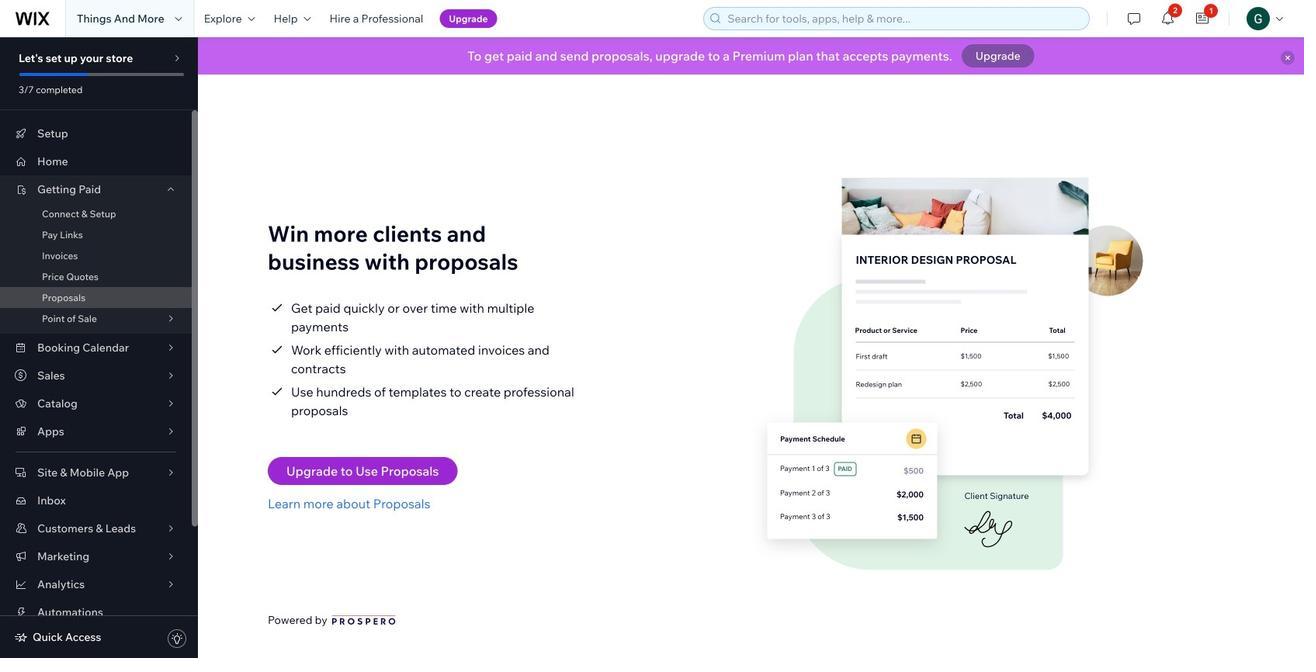 Task type: vqa. For each thing, say whether or not it's contained in the screenshot.
Add a Catchy Title text field on the top of page
no



Task type: describe. For each thing, give the bounding box(es) containing it.
Search for tools, apps, help & more... field
[[723, 8, 1085, 30]]



Task type: locate. For each thing, give the bounding box(es) containing it.
alert
[[198, 37, 1305, 75]]

sidebar element
[[0, 37, 198, 659]]



